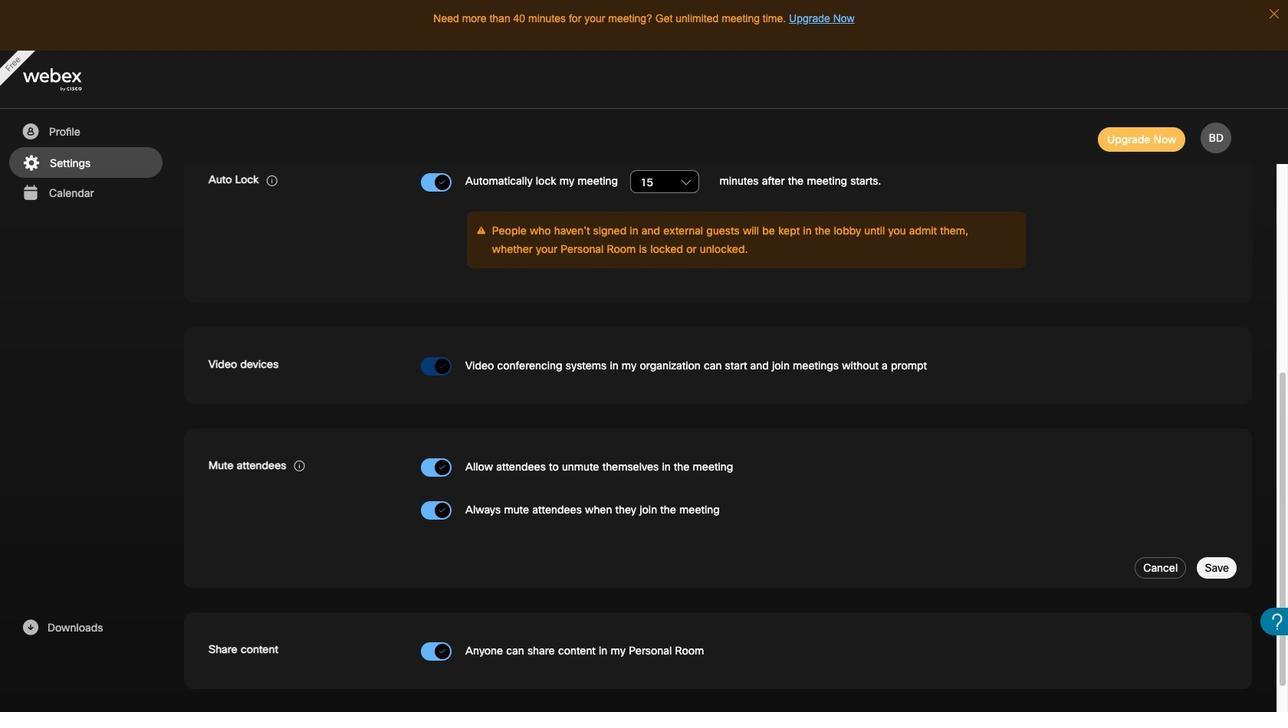 Task type: describe. For each thing, give the bounding box(es) containing it.
mds check_bold image
[[439, 362, 446, 372]]

mds settings_filled image
[[21, 154, 41, 173]]

3 mds check_bold image from the top
[[439, 506, 446, 516]]

4 mds check_bold image from the top
[[439, 647, 446, 657]]

cisco webex image
[[23, 69, 115, 92]]

1 mds check_bold image from the top
[[439, 178, 446, 188]]



Task type: locate. For each thing, give the bounding box(es) containing it.
mds content download_filled image
[[21, 619, 40, 637]]

mds meetings_filled image
[[21, 184, 40, 202]]

2 mds check_bold image from the top
[[439, 463, 446, 473]]

mds people circle_filled image
[[21, 123, 40, 141]]

mds check_bold image
[[439, 178, 446, 188], [439, 463, 446, 473], [439, 506, 446, 516], [439, 647, 446, 657]]

banner
[[0, 51, 1288, 109]]



Task type: vqa. For each thing, say whether or not it's contained in the screenshot.
1st mds check_bold icon from the bottom of the page
yes



